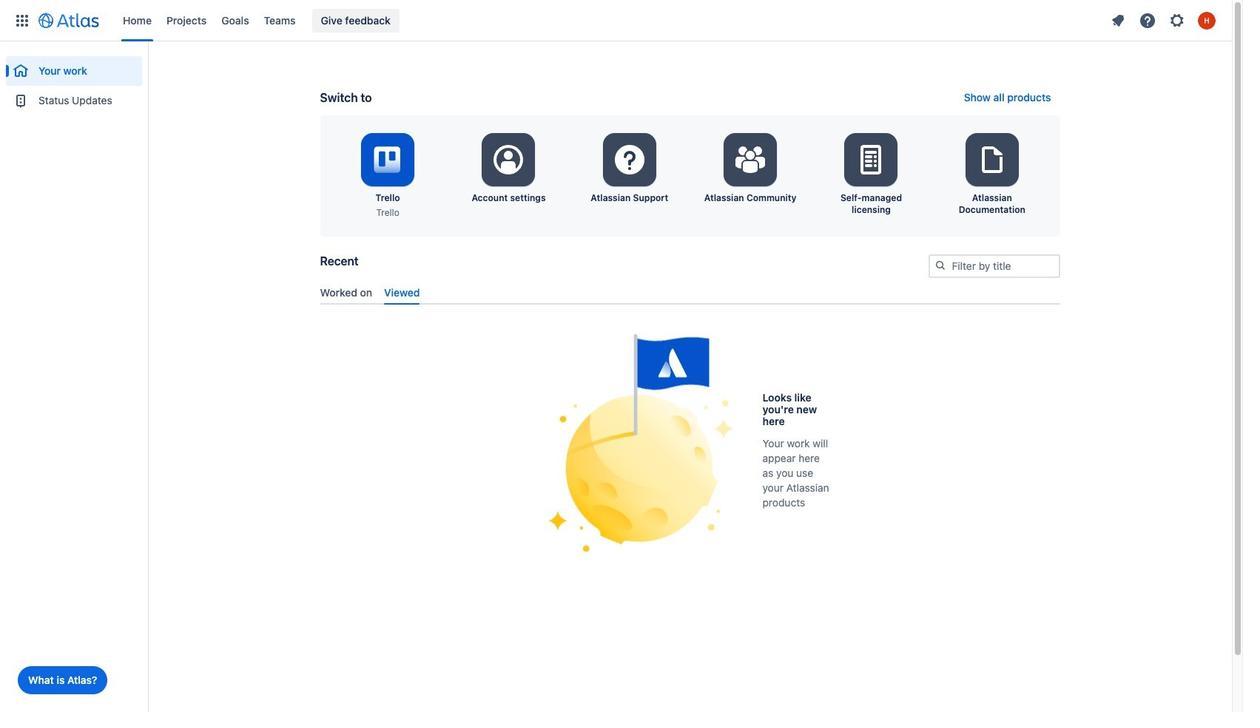 Task type: locate. For each thing, give the bounding box(es) containing it.
top element
[[9, 0, 1105, 41]]

list
[[115, 0, 1105, 41], [1105, 9, 1223, 32]]

notifications image
[[1109, 11, 1127, 29]]

banner
[[0, 0, 1232, 41]]

settings image
[[1169, 11, 1186, 29], [491, 142, 527, 178], [612, 142, 647, 178], [733, 142, 768, 178]]

group
[[6, 41, 142, 120]]

search image
[[934, 260, 946, 272]]

1 settings image from the left
[[854, 142, 889, 178]]

settings image
[[854, 142, 889, 178], [975, 142, 1010, 178]]

1 horizontal spatial settings image
[[975, 142, 1010, 178]]

tab list
[[314, 280, 1066, 305]]

switch to... image
[[13, 11, 31, 29]]

0 horizontal spatial settings image
[[854, 142, 889, 178]]



Task type: vqa. For each thing, say whether or not it's contained in the screenshot.
Group
yes



Task type: describe. For each thing, give the bounding box(es) containing it.
account image
[[1198, 11, 1216, 29]]

Filter by title field
[[930, 256, 1059, 277]]

2 settings image from the left
[[975, 142, 1010, 178]]

help icon image
[[1139, 11, 1157, 29]]



